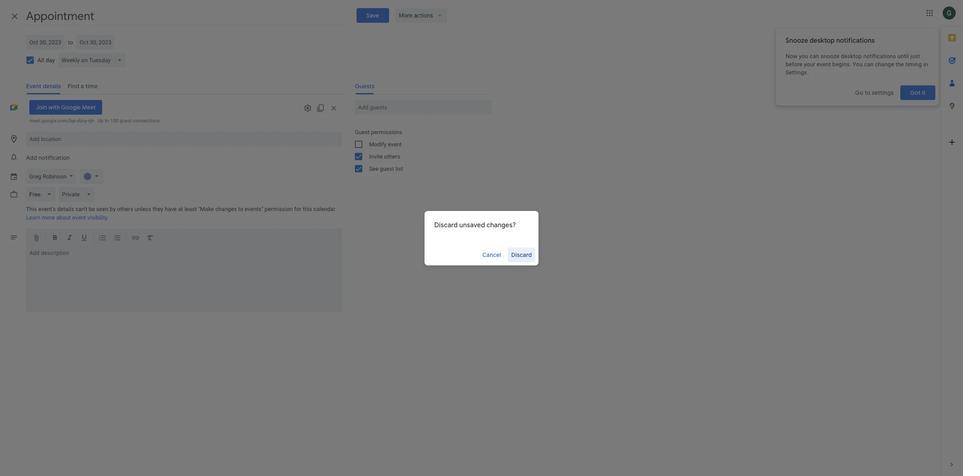 Task type: vqa. For each thing, say whether or not it's contained in the screenshot.
CHANGES?
yes



Task type: locate. For each thing, give the bounding box(es) containing it.
can up your
[[810, 53, 820, 59]]

discard right 'cancel' button
[[512, 252, 532, 259]]

guest
[[120, 118, 132, 124], [380, 166, 394, 172]]

timing
[[906, 61, 923, 68]]

0 horizontal spatial discard
[[435, 221, 458, 230]]

0 vertical spatial event
[[817, 61, 831, 68]]

Title text field
[[26, 7, 344, 25]]

"make
[[198, 206, 214, 213]]

meet.google.com/byi-
[[29, 118, 77, 124]]

notification
[[39, 154, 70, 162]]

discard unsaved changes? alert dialog
[[425, 211, 539, 266]]

0 vertical spatial guest
[[120, 118, 132, 124]]

event down snooze
[[817, 61, 831, 68]]

until
[[898, 53, 910, 59]]

tab list
[[941, 26, 964, 454]]

group
[[349, 126, 492, 175]]

1 horizontal spatial desktop
[[842, 53, 862, 59]]

1 horizontal spatial discard
[[512, 252, 532, 259]]

all
[[37, 57, 44, 64]]

0 vertical spatial discard
[[435, 221, 458, 230]]

notifications up the now you can snooze desktop notifications until just before your event begins. you can change the timing in settings.
[[837, 37, 875, 45]]

0 horizontal spatial to
[[68, 39, 73, 46]]

event down permissions
[[388, 141, 402, 148]]

2 horizontal spatial to
[[238, 206, 243, 213]]

join with google meet
[[36, 104, 96, 111]]

1 vertical spatial notifications
[[864, 53, 897, 59]]

notifications
[[837, 37, 875, 45], [864, 53, 897, 59]]

discard left unsaved
[[435, 221, 458, 230]]

learn
[[26, 215, 40, 221]]

desktop up you
[[842, 53, 862, 59]]

calendar.
[[314, 206, 337, 213]]

changes?
[[487, 221, 516, 230]]

snooze desktop notifications alert dialog
[[776, 29, 939, 106]]

others
[[384, 154, 401, 160], [117, 206, 133, 213]]

notifications inside heading
[[837, 37, 875, 45]]

to
[[68, 39, 73, 46], [105, 118, 109, 124], [238, 206, 243, 213]]

permission
[[265, 206, 293, 213]]

insert link image
[[132, 234, 140, 244]]

2 vertical spatial to
[[238, 206, 243, 213]]

others right by
[[117, 206, 133, 213]]

event
[[817, 61, 831, 68], [388, 141, 402, 148], [72, 215, 86, 221]]

discard for discard
[[512, 252, 532, 259]]

0 vertical spatial can
[[810, 53, 820, 59]]

1 horizontal spatial others
[[384, 154, 401, 160]]

guest inside group
[[380, 166, 394, 172]]

meet
[[82, 104, 96, 111]]

0 horizontal spatial can
[[810, 53, 820, 59]]

1 vertical spatial to
[[105, 118, 109, 124]]

notifications up change at the right top of page
[[864, 53, 897, 59]]

now you can snooze desktop notifications until just before your event begins. you can change the timing in settings.
[[786, 53, 929, 76]]

desktop
[[810, 37, 835, 45], [842, 53, 862, 59]]

1 vertical spatial guest
[[380, 166, 394, 172]]

notifications inside the now you can snooze desktop notifications until just before your event begins. you can change the timing in settings.
[[864, 53, 897, 59]]

rjh
[[88, 118, 94, 124]]

this
[[303, 206, 312, 213]]

0 vertical spatial notifications
[[837, 37, 875, 45]]

1 horizontal spatial guest
[[380, 166, 394, 172]]

can right you
[[865, 61, 874, 68]]

0 horizontal spatial desktop
[[810, 37, 835, 45]]

this event's details can't be seen by others unless they have at least "make changes to events" permission for this calendar. learn more about event visibility
[[26, 206, 337, 221]]

0 horizontal spatial others
[[117, 206, 133, 213]]

0 vertical spatial others
[[384, 154, 401, 160]]

1 horizontal spatial can
[[865, 61, 874, 68]]

2 vertical spatial event
[[72, 215, 86, 221]]

for
[[294, 206, 302, 213]]

1 horizontal spatial event
[[388, 141, 402, 148]]

permissions
[[371, 129, 402, 136]]

1 vertical spatial desktop
[[842, 53, 862, 59]]

others up see guest list
[[384, 154, 401, 160]]

can
[[810, 53, 820, 59], [865, 61, 874, 68]]

list
[[396, 166, 403, 172]]

add notification
[[26, 154, 70, 162]]

discard
[[435, 221, 458, 230], [512, 252, 532, 259]]

to inside this event's details can't be seen by others unless they have at least "make changes to events" permission for this calendar. learn more about event visibility
[[238, 206, 243, 213]]

discard inside button
[[512, 252, 532, 259]]

meet.google.com/byi-vbuy-rjh · up to 100 guest connections
[[29, 118, 160, 124]]

underline image
[[80, 234, 88, 244]]

desktop up snooze
[[810, 37, 835, 45]]

guest left list
[[380, 166, 394, 172]]

0 vertical spatial desktop
[[810, 37, 835, 45]]

1 vertical spatial discard
[[512, 252, 532, 259]]

1 vertical spatial can
[[865, 61, 874, 68]]

have
[[165, 206, 177, 213]]

the
[[896, 61, 905, 68]]

Description text field
[[26, 250, 342, 311]]

group containing guest permissions
[[349, 126, 492, 175]]

change
[[876, 61, 895, 68]]

2 horizontal spatial event
[[817, 61, 831, 68]]

guest right 100
[[120, 118, 132, 124]]

1 vertical spatial others
[[117, 206, 133, 213]]

unsaved
[[460, 221, 485, 230]]

event down can't
[[72, 215, 86, 221]]

others inside group
[[384, 154, 401, 160]]

0 horizontal spatial event
[[72, 215, 86, 221]]

discard button
[[508, 245, 536, 265]]

up
[[98, 118, 104, 124]]

your
[[804, 61, 816, 68]]



Task type: describe. For each thing, give the bounding box(es) containing it.
join with google meet link
[[29, 100, 102, 115]]

event inside this event's details can't be seen by others unless they have at least "make changes to events" permission for this calendar. learn more about event visibility
[[72, 215, 86, 221]]

desktop inside heading
[[810, 37, 835, 45]]

you
[[799, 53, 809, 59]]

1 horizontal spatial to
[[105, 118, 109, 124]]

0 horizontal spatial guest
[[120, 118, 132, 124]]

snooze desktop notifications
[[786, 37, 875, 45]]

add notification button
[[23, 151, 73, 165]]

seen
[[96, 206, 109, 213]]

others inside this event's details can't be seen by others unless they have at least "make changes to events" permission for this calendar. learn more about event visibility
[[117, 206, 133, 213]]

discard unsaved changes?
[[435, 221, 516, 230]]

snooze
[[786, 37, 809, 45]]

see
[[369, 166, 379, 172]]

add
[[26, 154, 37, 162]]

about
[[56, 215, 71, 221]]

settings.
[[786, 69, 809, 76]]

remove formatting image
[[146, 234, 154, 244]]

they
[[153, 206, 163, 213]]

unless
[[135, 206, 151, 213]]

save button
[[357, 8, 389, 23]]

least
[[185, 206, 197, 213]]

100
[[110, 118, 119, 124]]

now
[[786, 53, 798, 59]]

join
[[36, 104, 47, 111]]

snooze
[[821, 53, 840, 59]]

more
[[42, 215, 55, 221]]

day
[[46, 57, 55, 64]]

details
[[57, 206, 74, 213]]

event inside the now you can snooze desktop notifications until just before your event begins. you can change the timing in settings.
[[817, 61, 831, 68]]

cancel button
[[479, 245, 505, 265]]

save
[[367, 12, 380, 19]]

1 vertical spatial event
[[388, 141, 402, 148]]

by
[[110, 206, 116, 213]]

in
[[924, 61, 929, 68]]

event's
[[38, 206, 56, 213]]

bulleted list image
[[113, 234, 121, 244]]

at
[[178, 206, 183, 213]]

cancel
[[483, 252, 502, 259]]

guest
[[355, 129, 370, 136]]

modify event
[[369, 141, 402, 148]]

can't
[[76, 206, 87, 213]]

be
[[89, 206, 95, 213]]

invite others
[[369, 154, 401, 160]]

this
[[26, 206, 37, 213]]

·
[[95, 118, 96, 124]]

changes
[[215, 206, 237, 213]]

formatting options toolbar
[[26, 229, 342, 248]]

you
[[853, 61, 863, 68]]

connections
[[133, 118, 160, 124]]

snooze desktop notifications heading
[[786, 36, 930, 46]]

guest permissions
[[355, 129, 402, 136]]

numbered list image
[[99, 234, 107, 244]]

italic image
[[66, 234, 74, 244]]

bold image
[[51, 234, 59, 244]]

0 vertical spatial to
[[68, 39, 73, 46]]

begins.
[[833, 61, 852, 68]]

with
[[48, 104, 60, 111]]

learn more about event visibility link
[[26, 215, 108, 221]]

before
[[786, 61, 803, 68]]

see guest list
[[369, 166, 403, 172]]

desktop inside the now you can snooze desktop notifications until just before your event begins. you can change the timing in settings.
[[842, 53, 862, 59]]

google
[[61, 104, 81, 111]]

invite
[[369, 154, 383, 160]]

visibility
[[87, 215, 108, 221]]

events"
[[245, 206, 263, 213]]

just
[[911, 53, 921, 59]]

all day
[[37, 57, 55, 64]]

discard for discard unsaved changes?
[[435, 221, 458, 230]]

vbuy-
[[77, 118, 88, 124]]

modify
[[369, 141, 387, 148]]



